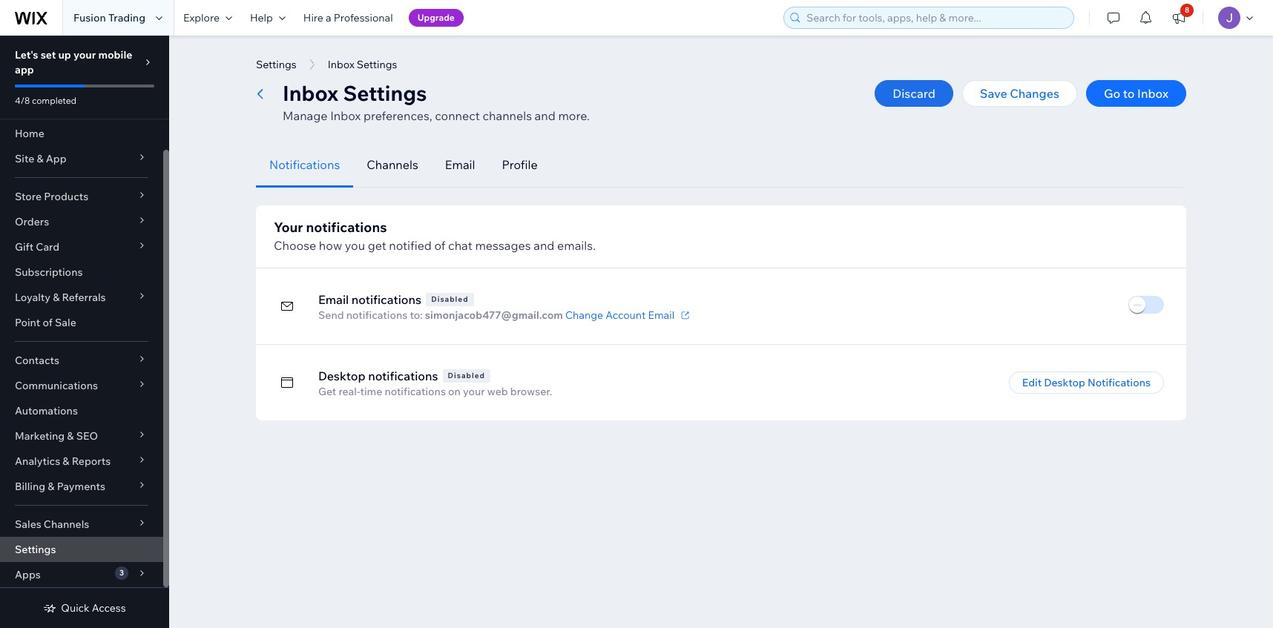 Task type: vqa. For each thing, say whether or not it's contained in the screenshot.
first the Set Up Automation button from right
no



Task type: describe. For each thing, give the bounding box(es) containing it.
8 button
[[1163, 0, 1196, 36]]

notifications for email
[[352, 292, 422, 307]]

analytics
[[15, 455, 60, 468]]

manage
[[283, 108, 328, 123]]

gift card
[[15, 240, 60, 254]]

point
[[15, 316, 40, 330]]

marketing
[[15, 430, 65, 443]]

choose
[[274, 238, 316, 253]]

0 vertical spatial notifications
[[269, 157, 340, 172]]

how
[[319, 238, 342, 253]]

2 vertical spatial email
[[648, 309, 675, 322]]

notifications inside button
[[1088, 376, 1151, 390]]

communications
[[15, 379, 98, 393]]

your inside let's set up your mobile app
[[73, 48, 96, 62]]

chat
[[448, 238, 473, 253]]

simonjacob477@gmail.com
[[425, 309, 563, 322]]

settings inside sidebar element
[[15, 543, 56, 557]]

discard button
[[875, 80, 954, 107]]

trading
[[108, 11, 145, 24]]

inbox right manage
[[330, 108, 361, 123]]

4/8 completed
[[15, 95, 77, 106]]

your
[[274, 219, 303, 236]]

disabled for desktop notifications
[[448, 371, 485, 381]]

automations link
[[0, 399, 163, 424]]

your notifications choose how you get notified of chat messages and emails.
[[274, 219, 596, 253]]

of inside your notifications choose how you get notified of chat messages and emails.
[[435, 238, 446, 253]]

email for email
[[445, 157, 475, 172]]

& for site
[[37, 152, 44, 166]]

billing & payments
[[15, 480, 105, 494]]

web
[[488, 385, 508, 399]]

settings down help button
[[256, 58, 297, 71]]

& for loyalty
[[53, 291, 60, 304]]

notifications for desktop
[[368, 369, 438, 384]]

send
[[318, 309, 344, 322]]

connect
[[435, 108, 480, 123]]

to:
[[410, 309, 423, 322]]

of inside "point of sale" 'link'
[[43, 316, 53, 330]]

& for marketing
[[67, 430, 74, 443]]

subscriptions link
[[0, 260, 163, 285]]

analytics & reports
[[15, 455, 111, 468]]

loyalty & referrals
[[15, 291, 106, 304]]

settings button
[[249, 53, 304, 76]]

emails.
[[557, 238, 596, 253]]

fusion
[[73, 11, 106, 24]]

seo
[[76, 430, 98, 443]]

point of sale link
[[0, 310, 163, 336]]

automations
[[15, 405, 78, 418]]

settings link
[[0, 537, 163, 563]]

edit desktop notifications
[[1023, 376, 1151, 390]]

3
[[120, 569, 124, 578]]

fusion trading
[[73, 11, 145, 24]]

home
[[15, 127, 44, 140]]

8
[[1185, 5, 1190, 15]]

marketing & seo
[[15, 430, 98, 443]]

sales channels
[[15, 518, 89, 531]]

store products button
[[0, 184, 163, 209]]

sale
[[55, 316, 76, 330]]

hire a professional link
[[295, 0, 402, 36]]

go
[[1104, 86, 1121, 101]]

gift
[[15, 240, 34, 254]]

app
[[46, 152, 66, 166]]

inbox inside go to inbox button
[[1138, 86, 1169, 101]]

change
[[566, 309, 603, 322]]

orders
[[15, 215, 49, 229]]

notified
[[389, 238, 432, 253]]

inbox inside inbox settings button
[[328, 58, 355, 71]]

explore
[[183, 11, 220, 24]]

quick access
[[61, 602, 126, 615]]

let's
[[15, 48, 38, 62]]

quick
[[61, 602, 90, 615]]

help button
[[241, 0, 295, 36]]

notifications left 'on'
[[385, 385, 446, 399]]

1 vertical spatial your
[[463, 385, 485, 399]]

reports
[[72, 455, 111, 468]]

apps
[[15, 569, 41, 582]]

inbox settings button
[[320, 53, 405, 76]]

contacts button
[[0, 348, 163, 373]]

Search for tools, apps, help & more... field
[[802, 7, 1070, 28]]

edit
[[1023, 376, 1042, 390]]

billing & payments button
[[0, 474, 163, 500]]

store products
[[15, 190, 88, 203]]

set
[[41, 48, 56, 62]]

notifications for your
[[306, 219, 387, 236]]

up
[[58, 48, 71, 62]]

subscriptions
[[15, 266, 83, 279]]

channels
[[483, 108, 532, 123]]

home link
[[0, 121, 163, 146]]



Task type: locate. For each thing, give the bounding box(es) containing it.
site & app
[[15, 152, 66, 166]]

desktop
[[318, 369, 366, 384], [1045, 376, 1086, 390]]

more.
[[558, 108, 590, 123]]

desktop up real-
[[318, 369, 366, 384]]

inbox down hire a professional
[[328, 58, 355, 71]]

& inside billing & payments popup button
[[48, 480, 55, 494]]

& right "billing"
[[48, 480, 55, 494]]

0 vertical spatial channels
[[367, 157, 418, 172]]

& for billing
[[48, 480, 55, 494]]

notifications for send
[[346, 309, 408, 322]]

and left emails.
[[534, 238, 555, 253]]

0 horizontal spatial email
[[318, 292, 349, 307]]

1 vertical spatial of
[[43, 316, 53, 330]]

desktop inside button
[[1045, 376, 1086, 390]]

channels inside popup button
[[44, 518, 89, 531]]

1 horizontal spatial desktop
[[1045, 376, 1086, 390]]

2 horizontal spatial email
[[648, 309, 675, 322]]

1 vertical spatial disabled
[[448, 371, 485, 381]]

payments
[[57, 480, 105, 494]]

notifications inside your notifications choose how you get notified of chat messages and emails.
[[306, 219, 387, 236]]

of
[[435, 238, 446, 253], [43, 316, 53, 330]]

1 horizontal spatial of
[[435, 238, 446, 253]]

orders button
[[0, 209, 163, 235]]

sidebar element
[[0, 36, 169, 629]]

analytics & reports button
[[0, 449, 163, 474]]

0 horizontal spatial of
[[43, 316, 53, 330]]

change account email
[[566, 309, 675, 322]]

email down the connect
[[445, 157, 475, 172]]

go to inbox button
[[1087, 80, 1187, 107]]

messages
[[475, 238, 531, 253]]

& left seo
[[67, 430, 74, 443]]

0 horizontal spatial desktop
[[318, 369, 366, 384]]

save
[[980, 86, 1008, 101]]

preferences,
[[364, 108, 433, 123]]

4/8
[[15, 95, 30, 106]]

save changes
[[980, 86, 1060, 101]]

0 horizontal spatial notifications
[[269, 157, 340, 172]]

0 horizontal spatial your
[[73, 48, 96, 62]]

go to inbox
[[1104, 86, 1169, 101]]

point of sale
[[15, 316, 76, 330]]

and inside inbox settings manage inbox preferences, connect channels and more.
[[535, 108, 556, 123]]

time
[[360, 385, 382, 399]]

your
[[73, 48, 96, 62], [463, 385, 485, 399]]

settings up "preferences,"
[[343, 80, 427, 106]]

email for email notifications
[[318, 292, 349, 307]]

app
[[15, 63, 34, 76]]

gift card button
[[0, 235, 163, 260]]

email right account
[[648, 309, 675, 322]]

changes
[[1010, 86, 1060, 101]]

0 horizontal spatial channels
[[44, 518, 89, 531]]

edit desktop notifications button
[[1009, 372, 1165, 394]]

settings down sales
[[15, 543, 56, 557]]

1 vertical spatial email
[[318, 292, 349, 307]]

your right 'up'
[[73, 48, 96, 62]]

you
[[345, 238, 365, 253]]

discard
[[893, 86, 936, 101]]

1 horizontal spatial notifications
[[1088, 376, 1151, 390]]

a
[[326, 11, 332, 24]]

upgrade
[[418, 12, 455, 23]]

get
[[368, 238, 387, 253]]

billing
[[15, 480, 45, 494]]

upgrade button
[[409, 9, 464, 27]]

& left reports
[[63, 455, 69, 468]]

settings inside inbox settings manage inbox preferences, connect channels and more.
[[343, 80, 427, 106]]

of left chat
[[435, 238, 446, 253]]

sales channels button
[[0, 512, 163, 537]]

1 vertical spatial channels
[[44, 518, 89, 531]]

mobile
[[98, 48, 132, 62]]

0 vertical spatial email
[[445, 157, 475, 172]]

0 vertical spatial your
[[73, 48, 96, 62]]

disabled for email notifications
[[431, 295, 469, 304]]

contacts
[[15, 354, 59, 367]]

access
[[92, 602, 126, 615]]

0 vertical spatial and
[[535, 108, 556, 123]]

0 vertical spatial of
[[435, 238, 446, 253]]

change account email link
[[566, 309, 693, 322]]

1 horizontal spatial your
[[463, 385, 485, 399]]

channels down "preferences,"
[[367, 157, 418, 172]]

1 horizontal spatial channels
[[367, 157, 418, 172]]

email notifications
[[318, 292, 422, 307]]

and left more.
[[535, 108, 556, 123]]

settings
[[256, 58, 297, 71], [357, 58, 397, 71], [343, 80, 427, 106], [15, 543, 56, 557]]

settings down professional
[[357, 58, 397, 71]]

site
[[15, 152, 34, 166]]

let's set up your mobile app
[[15, 48, 132, 76]]

inbox
[[328, 58, 355, 71], [283, 80, 339, 106], [1138, 86, 1169, 101], [330, 108, 361, 123]]

inbox settings manage inbox preferences, connect channels and more.
[[283, 80, 590, 123]]

referrals
[[62, 291, 106, 304]]

& inside marketing & seo popup button
[[67, 430, 74, 443]]

desktop right the edit
[[1045, 376, 1086, 390]]

hire
[[303, 11, 324, 24]]

communications button
[[0, 373, 163, 399]]

inbox up manage
[[283, 80, 339, 106]]

notifications down email notifications
[[346, 309, 408, 322]]

channels
[[367, 157, 418, 172], [44, 518, 89, 531]]

sales
[[15, 518, 41, 531]]

products
[[44, 190, 88, 203]]

browser.
[[511, 385, 552, 399]]

& inside site & app dropdown button
[[37, 152, 44, 166]]

and inside your notifications choose how you get notified of chat messages and emails.
[[534, 238, 555, 253]]

get real-time notifications on your web browser.
[[318, 385, 552, 399]]

desktop notifications
[[318, 369, 438, 384]]

inbox right to
[[1138, 86, 1169, 101]]

channels up settings link
[[44, 518, 89, 531]]

& for analytics
[[63, 455, 69, 468]]

1 horizontal spatial email
[[445, 157, 475, 172]]

& inside loyalty & referrals popup button
[[53, 291, 60, 304]]

inbox settings
[[328, 58, 397, 71]]

account
[[606, 309, 646, 322]]

disabled up the send notifications to: simonjacob477@gmail.com
[[431, 295, 469, 304]]

notifications
[[269, 157, 340, 172], [1088, 376, 1151, 390]]

on
[[448, 385, 461, 399]]

disabled up 'on'
[[448, 371, 485, 381]]

notifications up to: at left
[[352, 292, 422, 307]]

notifications up "time"
[[368, 369, 438, 384]]

completed
[[32, 95, 77, 106]]

notifications up you
[[306, 219, 387, 236]]

1 vertical spatial and
[[534, 238, 555, 253]]

hire a professional
[[303, 11, 393, 24]]

and
[[535, 108, 556, 123], [534, 238, 555, 253]]

& inside analytics & reports popup button
[[63, 455, 69, 468]]

profile
[[502, 157, 538, 172]]

real-
[[339, 385, 360, 399]]

email up send
[[318, 292, 349, 307]]

your right 'on'
[[463, 385, 485, 399]]

save changes button
[[963, 80, 1078, 107]]

& right loyalty
[[53, 291, 60, 304]]

1 vertical spatial notifications
[[1088, 376, 1151, 390]]

of left sale
[[43, 316, 53, 330]]

0 vertical spatial disabled
[[431, 295, 469, 304]]

& right site
[[37, 152, 44, 166]]

site & app button
[[0, 146, 163, 171]]

store
[[15, 190, 42, 203]]



